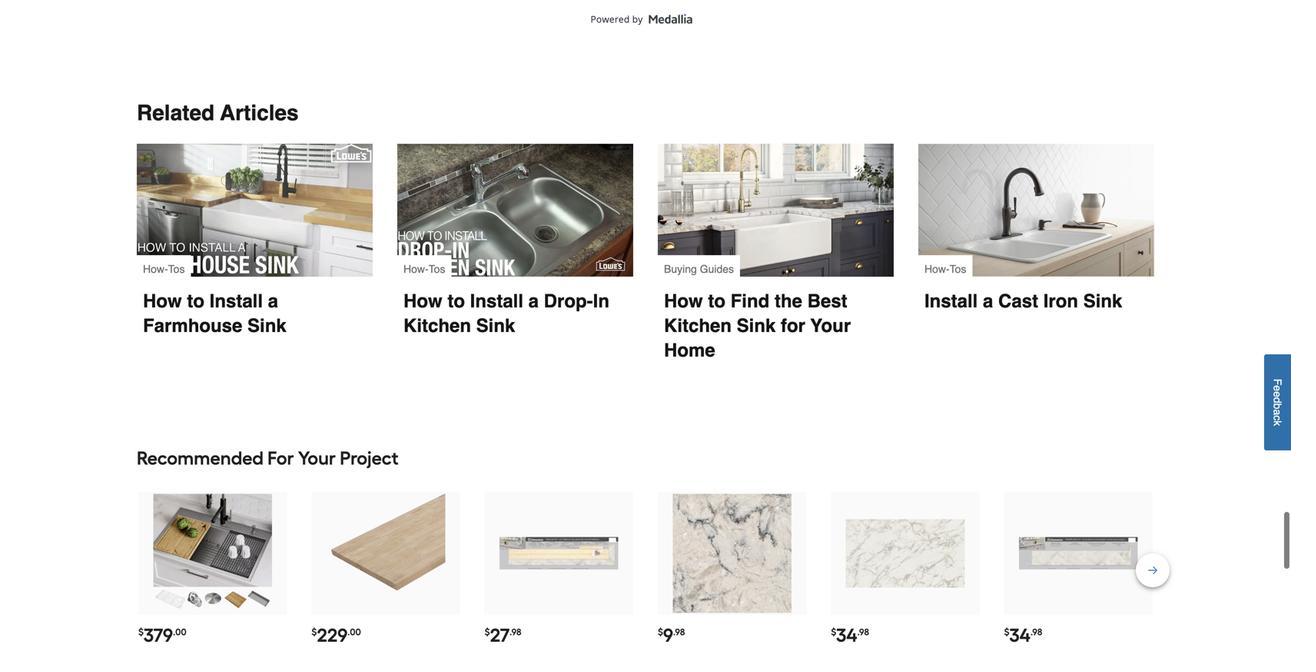 Task type: describe. For each thing, give the bounding box(es) containing it.
for
[[268, 452, 294, 474]]

drop-
[[544, 295, 593, 316]]

a inside how to install a farmhouse sink
[[268, 295, 278, 316]]

how- for how to install a drop-in kitchen sink
[[404, 268, 429, 280]]

recommended
[[137, 452, 264, 474]]

$ for "allen + roth wintertide quartz off-white kitchen countertop sample (4-in x 4-in)" image
[[658, 631, 664, 642]]

to for how to install a drop-in kitchen sink
[[448, 295, 465, 316]]

to for how to find the best kitchen sink for your home
[[708, 295, 726, 316]]

3 install from the left
[[925, 295, 978, 316]]

k
[[1272, 421, 1284, 426]]

your inside how to find the best kitchen sink for your home
[[811, 320, 851, 341]]

a video about installing a drop-in kitchen sink. image
[[398, 148, 634, 281]]

how-tos for how to install a drop-in kitchen sink
[[404, 268, 446, 280]]

a kitchen with a marble countertop, brown cabinets and a white farmhouse apron front sink. image
[[658, 148, 894, 281]]

2 e from the top
[[1272, 392, 1284, 398]]

farmhouse
[[143, 320, 242, 341]]

d
[[1272, 398, 1284, 404]]

kitchen inside how to install a drop-in kitchen sink
[[404, 320, 471, 341]]

cast
[[999, 295, 1039, 316]]

sink inside how to install a drop-in kitchen sink
[[476, 320, 515, 341]]

iron
[[1044, 295, 1079, 316]]

find
[[731, 295, 770, 316]]

$ for vt dimensions 7.5-in w x 28-in h x 0.75-in d carrara bianco 6696-43 square kitchen countertop side splash image
[[1005, 631, 1010, 642]]

how-tos for install a cast iron sink
[[925, 268, 967, 280]]

how to install a drop-in kitchen sink
[[404, 295, 615, 341]]

recommended for your project
[[137, 452, 399, 474]]

$ for kraus kore workstation dual-mount 33-in x 22-in stainless steel single bowl 2-hole workstation kitchen sink image
[[138, 631, 144, 642]]

vt dimensions 7.5-in w x 28-in h x 0.75-in d formica square kitchen countertop end cap image
[[500, 499, 619, 618]]

in
[[593, 295, 610, 316]]

how-tos for how to install a farmhouse sink
[[143, 268, 185, 280]]

kraus kore workstation dual-mount 33-in x 22-in stainless steel single bowl 2-hole workstation kitchen sink image
[[153, 499, 272, 618]]

related articles
[[137, 105, 299, 130]]

allen + roth wintertide quartz off-white kitchen countertop sample (4-in x 4-in) image
[[673, 499, 792, 618]]

install a cast iron sink
[[925, 295, 1123, 316]]

sink inside how to install a farmhouse sink
[[248, 320, 287, 341]]

to for how to install a farmhouse sink
[[187, 295, 205, 316]]

vt dimensions 7.5-in w x 28-in h x 0.75-in d carrara bianco 6696-43 square kitchen countertop side splash image
[[1019, 499, 1138, 618]]

how to install a farmhouse sink
[[143, 295, 287, 341]]

tos for how to install a drop-in kitchen sink
[[429, 268, 446, 280]]

.98 for stretta 4-in x 120-in white marble backsplash panels image
[[858, 631, 870, 642]]

kitchen inside how to find the best kitchen sink for your home
[[664, 320, 732, 341]]

project
[[340, 452, 399, 474]]

$ for the vt dimensions 7.5-in w x 28-in h x 0.75-in d formica square kitchen countertop end cap image
[[485, 631, 490, 642]]

best
[[808, 295, 848, 316]]

c
[[1272, 415, 1284, 421]]

install for drop-
[[470, 295, 524, 316]]



Task type: vqa. For each thing, say whether or not it's contained in the screenshot.


Task type: locate. For each thing, give the bounding box(es) containing it.
.00
[[173, 631, 187, 642], [348, 631, 361, 642]]

2 $ from the left
[[312, 631, 317, 642]]

how for how to install a drop-in kitchen sink
[[404, 295, 443, 316]]

$ for allen + roth 96-in x 25-in x 1.5-in natural straight butcher block hevea countertop image
[[312, 631, 317, 642]]

how inside how to install a drop-in kitchen sink
[[404, 295, 443, 316]]

2 how- from the left
[[404, 268, 429, 280]]

.00 for allen + roth 96-in x 25-in x 1.5-in natural straight butcher block hevea countertop image
[[348, 631, 361, 642]]

recommended for your project heading
[[137, 447, 1155, 478]]

2 horizontal spatial tos
[[950, 268, 967, 280]]

2 kitchen from the left
[[664, 320, 732, 341]]

f e e d b a c k
[[1272, 379, 1284, 426]]

2 .00 from the left
[[348, 631, 361, 642]]

2 how-tos from the left
[[404, 268, 446, 280]]

tos for install a cast iron sink
[[950, 268, 967, 280]]

2 how from the left
[[404, 295, 443, 316]]

1 to from the left
[[187, 295, 205, 316]]

a inside button
[[1272, 410, 1284, 415]]

a room with a white tiled wall and a pitcher on a wood vanity with a cast iron double bowl sink. image
[[919, 148, 1155, 281]]

how inside how to install a farmhouse sink
[[143, 295, 182, 316]]

1 horizontal spatial to
[[448, 295, 465, 316]]

2 install from the left
[[470, 295, 524, 316]]

how- for install a cast iron sink
[[925, 268, 950, 280]]

how- for how to install a farmhouse sink
[[143, 268, 168, 280]]

sink inside how to find the best kitchen sink for your home
[[737, 320, 776, 341]]

stretta 4-in x 120-in white marble backsplash panels image
[[846, 499, 965, 618]]

2 horizontal spatial how-
[[925, 268, 950, 280]]

3 how- from the left
[[925, 268, 950, 280]]

1 horizontal spatial kitchen
[[664, 320, 732, 341]]

3 how-tos from the left
[[925, 268, 967, 280]]

install inside how to install a farmhouse sink
[[210, 295, 263, 316]]

a
[[268, 295, 278, 316], [529, 295, 539, 316], [983, 295, 994, 316], [1272, 410, 1284, 415]]

0 vertical spatial your
[[811, 320, 851, 341]]

0 horizontal spatial how-
[[143, 268, 168, 280]]

install up farmhouse
[[210, 295, 263, 316]]

3 .98 from the left
[[858, 631, 870, 642]]

$
[[138, 631, 144, 642], [312, 631, 317, 642], [485, 631, 490, 642], [658, 631, 664, 642], [831, 631, 837, 642], [1005, 631, 1010, 642]]

how-tos
[[143, 268, 185, 280], [404, 268, 446, 280], [925, 268, 967, 280]]

.98 for "allen + roth wintertide quartz off-white kitchen countertop sample (4-in x 4-in)" image
[[673, 631, 685, 642]]

4 .98 from the left
[[1031, 631, 1043, 642]]

1 how from the left
[[143, 295, 182, 316]]

1 how-tos from the left
[[143, 268, 185, 280]]

how inside how to find the best kitchen sink for your home
[[664, 295, 703, 316]]

1 horizontal spatial your
[[811, 320, 851, 341]]

.98
[[510, 631, 522, 642], [673, 631, 685, 642], [858, 631, 870, 642], [1031, 631, 1043, 642]]

0 horizontal spatial .00
[[173, 631, 187, 642]]

related
[[137, 105, 215, 130]]

1 horizontal spatial how
[[404, 295, 443, 316]]

articles
[[220, 105, 299, 130]]

the
[[775, 295, 803, 316]]

e up d
[[1272, 386, 1284, 392]]

your right 'for' at the bottom left of the page
[[298, 452, 336, 474]]

guides
[[700, 268, 734, 280]]

0 horizontal spatial how
[[143, 295, 182, 316]]

1 horizontal spatial tos
[[429, 268, 446, 280]]

how for how to install a farmhouse sink
[[143, 295, 182, 316]]

kitchen
[[404, 320, 471, 341], [664, 320, 732, 341]]

5 $ from the left
[[831, 631, 837, 642]]

.98 for vt dimensions 7.5-in w x 28-in h x 0.75-in d carrara bianco 6696-43 square kitchen countertop side splash image
[[1031, 631, 1043, 642]]

1 horizontal spatial install
[[470, 295, 524, 316]]

e up b
[[1272, 392, 1284, 398]]

2 horizontal spatial install
[[925, 295, 978, 316]]

to
[[187, 295, 205, 316], [448, 295, 465, 316], [708, 295, 726, 316]]

b
[[1272, 404, 1284, 410]]

how to find the best kitchen sink for your home
[[664, 295, 856, 366]]

install left 'cast'
[[925, 295, 978, 316]]

3 tos from the left
[[950, 268, 967, 280]]

install left drop-
[[470, 295, 524, 316]]

.98 for the vt dimensions 7.5-in w x 28-in h x 0.75-in d formica square kitchen countertop end cap image
[[510, 631, 522, 642]]

1 .98 from the left
[[510, 631, 522, 642]]

0 horizontal spatial kitchen
[[404, 320, 471, 341]]

0 horizontal spatial your
[[298, 452, 336, 474]]

to inside how to install a farmhouse sink
[[187, 295, 205, 316]]

4 $ from the left
[[658, 631, 664, 642]]

0 horizontal spatial to
[[187, 295, 205, 316]]

0 horizontal spatial how-tos
[[143, 268, 185, 280]]

to inside how to find the best kitchen sink for your home
[[708, 295, 726, 316]]

0 horizontal spatial install
[[210, 295, 263, 316]]

$ for stretta 4-in x 120-in white marble backsplash panels image
[[831, 631, 837, 642]]

install
[[210, 295, 263, 316], [470, 295, 524, 316], [925, 295, 978, 316]]

0 horizontal spatial tos
[[168, 268, 185, 280]]

sink
[[1084, 295, 1123, 316], [248, 320, 287, 341], [476, 320, 515, 341], [737, 320, 776, 341]]

for
[[781, 320, 806, 341]]

your down best
[[811, 320, 851, 341]]

install inside how to install a drop-in kitchen sink
[[470, 295, 524, 316]]

2 horizontal spatial to
[[708, 295, 726, 316]]

how for how to find the best kitchen sink for your home
[[664, 295, 703, 316]]

1 install from the left
[[210, 295, 263, 316]]

1 $ from the left
[[138, 631, 144, 642]]

f
[[1272, 379, 1284, 386]]

1 horizontal spatial how-
[[404, 268, 429, 280]]

home
[[664, 344, 716, 366]]

1 horizontal spatial .00
[[348, 631, 361, 642]]

1 horizontal spatial how-tos
[[404, 268, 446, 280]]

.00 for kraus kore workstation dual-mount 33-in x 22-in stainless steel single bowl 2-hole workstation kitchen sink image
[[173, 631, 187, 642]]

install for farmhouse
[[210, 295, 263, 316]]

2 to from the left
[[448, 295, 465, 316]]

a inside how to install a drop-in kitchen sink
[[529, 295, 539, 316]]

buying guides
[[664, 268, 734, 280]]

1 kitchen from the left
[[404, 320, 471, 341]]

e
[[1272, 386, 1284, 392], [1272, 392, 1284, 398]]

how-
[[143, 268, 168, 280], [404, 268, 429, 280], [925, 268, 950, 280]]

allen + roth 96-in x 25-in x 1.5-in natural straight butcher block hevea countertop image
[[327, 499, 445, 618]]

1 .00 from the left
[[173, 631, 187, 642]]

2 horizontal spatial how
[[664, 295, 703, 316]]

tos
[[168, 268, 185, 280], [429, 268, 446, 280], [950, 268, 967, 280]]

your
[[811, 320, 851, 341], [298, 452, 336, 474]]

2 .98 from the left
[[673, 631, 685, 642]]

1 how- from the left
[[143, 268, 168, 280]]

6 $ from the left
[[1005, 631, 1010, 642]]

2 tos from the left
[[429, 268, 446, 280]]

2 horizontal spatial how-tos
[[925, 268, 967, 280]]

1 vertical spatial your
[[298, 452, 336, 474]]

tos for how to install a farmhouse sink
[[168, 268, 185, 280]]

to inside how to install a drop-in kitchen sink
[[448, 295, 465, 316]]

buying
[[664, 268, 697, 280]]

your inside recommended for your project heading
[[298, 452, 336, 474]]

1 tos from the left
[[168, 268, 185, 280]]

1 e from the top
[[1272, 386, 1284, 392]]

a video explaining how to install a farmhouse sink. image
[[137, 148, 373, 281]]

3 $ from the left
[[485, 631, 490, 642]]

3 to from the left
[[708, 295, 726, 316]]

how
[[143, 295, 182, 316], [404, 295, 443, 316], [664, 295, 703, 316]]

f e e d b a c k button
[[1265, 355, 1292, 451]]

3 how from the left
[[664, 295, 703, 316]]



